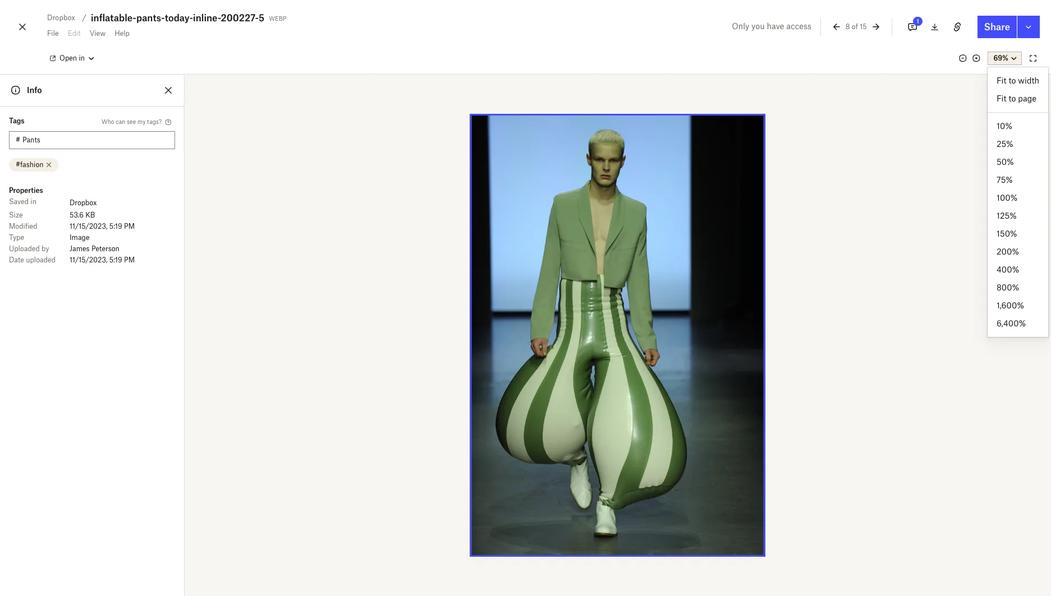 Task type: locate. For each thing, give the bounding box(es) containing it.
copy link button
[[977, 351, 1019, 365]]

3 row from the top
[[9, 221, 175, 232]]

see
[[127, 118, 136, 125]]

1 row from the top
[[9, 196, 175, 210]]

row up the kb
[[9, 196, 175, 210]]

pm for kb
[[124, 222, 135, 231]]

who can see my tags?
[[102, 118, 162, 125]]

page
[[1018, 94, 1037, 103]]

200%
[[997, 247, 1019, 257]]

2 row from the top
[[9, 210, 175, 221]]

width
[[1018, 76, 1040, 85]]

who
[[102, 118, 114, 125]]

row up james peterson
[[9, 232, 175, 244]]

fit
[[997, 76, 1007, 85], [997, 94, 1007, 103]]

11/15/2023, 5:19 pm down the kb
[[70, 222, 135, 231]]

share
[[984, 21, 1010, 33]]

100%
[[997, 193, 1018, 203]]

date
[[9, 256, 24, 264]]

5 row from the top
[[9, 244, 175, 255]]

#
[[16, 136, 20, 144]]

5:19 up peterson
[[109, 222, 122, 231]]

fit up fit to page
[[997, 76, 1007, 85]]

row containing type
[[9, 232, 175, 244]]

50%
[[997, 157, 1014, 167]]

6,400%
[[997, 319, 1026, 328]]

to left page
[[1009, 94, 1016, 103]]

4 row from the top
[[9, 232, 175, 244]]

james
[[70, 245, 90, 253]]

only you have access
[[732, 21, 812, 31]]

11/15/2023, for peterson
[[70, 256, 107, 264]]

link
[[1002, 354, 1014, 362]]

11/15/2023, down james peterson
[[70, 256, 107, 264]]

2 fit from the top
[[997, 94, 1007, 103]]

1 fit from the top
[[997, 76, 1007, 85]]

only
[[732, 21, 749, 31]]

1,600%
[[997, 301, 1024, 310]]

0 vertical spatial fit
[[997, 76, 1007, 85]]

1 to from the top
[[1009, 76, 1016, 85]]

fit for fit to width
[[997, 76, 1007, 85]]

15
[[860, 22, 867, 31]]

row containing size
[[9, 210, 175, 221]]

row containing modified
[[9, 221, 175, 232]]

2 11/15/2023, 5:19 pm from the top
[[70, 256, 135, 264]]

close image
[[16, 18, 29, 36]]

by
[[42, 245, 49, 253]]

1 11/15/2023, 5:19 pm from the top
[[70, 222, 135, 231]]

11/15/2023, 5:19 pm
[[70, 222, 135, 231], [70, 256, 135, 264]]

11/15/2023, 5:19 pm down peterson
[[70, 256, 135, 264]]

2 pm from the top
[[124, 256, 135, 264]]

type
[[9, 233, 24, 242]]

0 vertical spatial 5:19
[[109, 222, 122, 231]]

1 vertical spatial to
[[1009, 94, 1016, 103]]

1 vertical spatial fit
[[997, 94, 1007, 103]]

row down the image
[[9, 244, 175, 255]]

11/15/2023,
[[70, 222, 107, 231], [70, 256, 107, 264]]

800%
[[997, 283, 1019, 292]]

53.6 kb
[[70, 211, 95, 219]]

fit down fit to width
[[997, 94, 1007, 103]]

copy
[[983, 354, 1000, 362]]

5:19 for james peterson
[[109, 256, 122, 264]]

1 vertical spatial 11/15/2023,
[[70, 256, 107, 264]]

pm
[[124, 222, 135, 231], [124, 256, 135, 264]]

date uploaded
[[9, 256, 56, 264]]

1 vertical spatial 5:19
[[109, 256, 122, 264]]

5:19
[[109, 222, 122, 231], [109, 256, 122, 264]]

table containing saved in
[[9, 196, 175, 266]]

modified
[[9, 222, 37, 231]]

kb
[[85, 211, 95, 219]]

5:19 down peterson
[[109, 256, 122, 264]]

/ inflatable-pants-today-inline-200227-5 webp
[[82, 12, 286, 24]]

row down the kb
[[9, 221, 175, 232]]

2 5:19 from the top
[[109, 256, 122, 264]]

properties
[[9, 186, 43, 195]]

fit for fit to page
[[997, 94, 1007, 103]]

image
[[70, 233, 90, 242]]

pm for peterson
[[124, 256, 135, 264]]

row containing uploaded by
[[9, 244, 175, 255]]

1 vertical spatial pm
[[124, 256, 135, 264]]

copy link
[[983, 354, 1014, 362]]

pants-
[[136, 12, 165, 24]]

uploaded
[[9, 245, 40, 253]]

row
[[9, 196, 175, 210], [9, 210, 175, 221], [9, 221, 175, 232], [9, 232, 175, 244], [9, 244, 175, 255], [9, 255, 175, 266]]

in
[[30, 198, 36, 206]]

0 vertical spatial to
[[1009, 76, 1016, 85]]

2 11/15/2023, from the top
[[70, 256, 107, 264]]

to
[[1009, 76, 1016, 85], [1009, 94, 1016, 103]]

/
[[82, 13, 86, 22]]

1 11/15/2023, from the top
[[70, 222, 107, 231]]

to left "width"
[[1009, 76, 1016, 85]]

dropbox
[[70, 199, 97, 207]]

11/15/2023, down the kb
[[70, 222, 107, 231]]

tags
[[9, 117, 25, 125]]

row down dropbox link
[[9, 210, 175, 221]]

table
[[9, 196, 175, 266]]

6 row from the top
[[9, 255, 175, 266]]

0 vertical spatial 11/15/2023, 5:19 pm
[[70, 222, 135, 231]]

row down james peterson
[[9, 255, 175, 266]]

2 to from the top
[[1009, 94, 1016, 103]]

uploaded
[[26, 256, 56, 264]]

1 5:19 from the top
[[109, 222, 122, 231]]

1 pm from the top
[[124, 222, 135, 231]]

0 vertical spatial pm
[[124, 222, 135, 231]]

info
[[27, 85, 42, 95]]

11/15/2023, for kb
[[70, 222, 107, 231]]

0 vertical spatial 11/15/2023,
[[70, 222, 107, 231]]

1 vertical spatial 11/15/2023, 5:19 pm
[[70, 256, 135, 264]]



Task type: vqa. For each thing, say whether or not it's contained in the screenshot.
Signatures
no



Task type: describe. For each thing, give the bounding box(es) containing it.
you
[[752, 21, 765, 31]]

to for width
[[1009, 76, 1016, 85]]

row containing date uploaded
[[9, 255, 175, 266]]

8 of 15
[[846, 22, 867, 31]]

inflatable-
[[91, 12, 136, 24]]

row containing saved in
[[9, 196, 175, 210]]

125%
[[997, 211, 1017, 221]]

to for page
[[1009, 94, 1016, 103]]

5:19 for 53.6 kb
[[109, 222, 122, 231]]

of
[[852, 22, 858, 31]]

peterson
[[91, 245, 119, 253]]

11/15/2023, 5:19 pm for kb
[[70, 222, 135, 231]]

access
[[787, 21, 812, 31]]

75%
[[997, 175, 1013, 185]]

have
[[767, 21, 784, 31]]

share button
[[978, 16, 1017, 38]]

who can see my tags? image
[[164, 118, 173, 127]]

#fashion
[[16, 161, 43, 169]]

fit to width
[[997, 76, 1040, 85]]

25%
[[997, 139, 1014, 149]]

size
[[9, 211, 23, 219]]

200227-
[[221, 12, 259, 24]]

james peterson
[[70, 245, 119, 253]]

fit to page
[[997, 94, 1037, 103]]

8
[[846, 22, 850, 31]]

5
[[259, 12, 265, 24]]

11/15/2023, 5:19 pm for peterson
[[70, 256, 135, 264]]

dropbox link
[[70, 198, 97, 209]]

my
[[137, 118, 146, 125]]

can
[[116, 118, 125, 125]]

saved
[[9, 198, 29, 206]]

400%
[[997, 265, 1019, 274]]

#fashion button
[[9, 158, 59, 172]]

uploaded by
[[9, 245, 49, 253]]

tags?
[[147, 118, 162, 125]]

150%
[[997, 229, 1017, 239]]

saved in
[[9, 198, 36, 206]]

copy link alert
[[789, 310, 1037, 597]]

close left sidebar image
[[162, 84, 175, 97]]

53.6
[[70, 211, 84, 219]]

inline-
[[193, 12, 221, 24]]

today-
[[165, 12, 193, 24]]

10%
[[997, 121, 1013, 131]]

webp
[[269, 13, 286, 22]]



